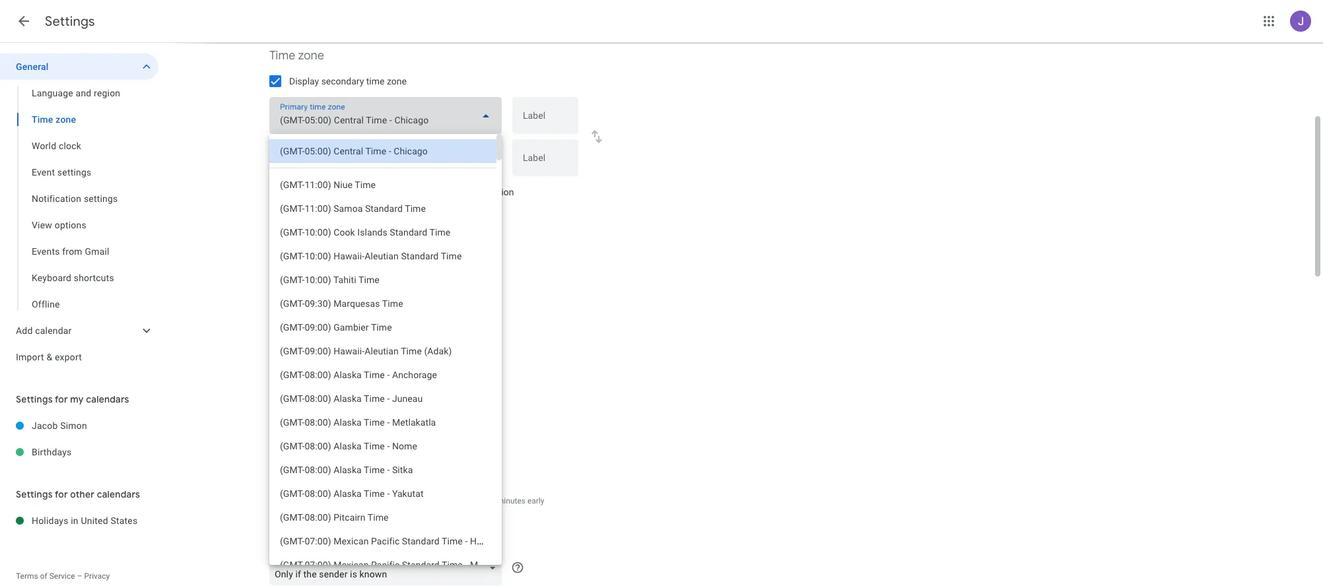 Task type: locate. For each thing, give the bounding box(es) containing it.
0 horizontal spatial early
[[394, 497, 411, 506]]

early
[[394, 497, 411, 506], [528, 497, 545, 506]]

for
[[55, 394, 68, 406], [55, 489, 68, 501]]

10
[[486, 497, 495, 506]]

calendars up the jacob simon tree item
[[86, 394, 129, 406]]

for for other
[[55, 489, 68, 501]]

event
[[32, 167, 55, 178], [270, 400, 299, 415]]

privacy
[[84, 572, 110, 581]]

1 vertical spatial calendars
[[97, 489, 140, 501]]

location
[[481, 187, 514, 198]]

holidays
[[32, 516, 68, 527]]

default guest permissions
[[275, 522, 367, 531]]

end
[[270, 497, 283, 506]]

1 horizontal spatial early
[[528, 497, 545, 506]]

zone down the language and region
[[56, 114, 76, 125]]

time zone down language
[[32, 114, 76, 125]]

settings right go back image
[[45, 13, 95, 30]]

ask to update my primary time zone to current location
[[289, 187, 514, 198]]

2 vertical spatial settings
[[16, 489, 53, 501]]

0 horizontal spatial time
[[32, 114, 53, 125]]

1 vertical spatial time zone
[[32, 114, 76, 125]]

minutes right 10
[[497, 497, 526, 506]]

(gmt minus 10:00)tahiti time option
[[270, 268, 497, 292]]

to
[[307, 187, 315, 198], [439, 187, 448, 198]]

1 vertical spatial my
[[70, 394, 84, 406]]

clock up show world clock
[[304, 274, 332, 289]]

time down language
[[32, 114, 53, 125]]

add
[[16, 326, 33, 336]]

world clock up notification
[[32, 141, 81, 151]]

default
[[275, 522, 300, 531]]

calendars up states
[[97, 489, 140, 501]]

birthdays
[[32, 447, 72, 458]]

options
[[55, 220, 86, 231]]

0 vertical spatial and
[[76, 88, 91, 98]]

event settings
[[32, 167, 91, 178], [270, 400, 344, 415]]

to left current
[[439, 187, 448, 198]]

clock up notification settings
[[59, 141, 81, 151]]

clock
[[59, 141, 81, 151], [304, 274, 332, 289], [340, 302, 361, 312]]

1 minutes from the left
[[363, 497, 392, 506]]

early down (gmt minus 08:00)alaska time - sitka option
[[394, 497, 411, 506]]

0 vertical spatial my
[[348, 187, 361, 198]]

1 vertical spatial for
[[55, 489, 68, 501]]

settings up jacob
[[16, 394, 53, 406]]

1 horizontal spatial time
[[397, 187, 415, 198]]

settings for my calendars
[[16, 394, 129, 406]]

1 for from the top
[[55, 394, 68, 406]]

(gmt minus 05:00)central time - chicago option
[[270, 139, 497, 163]]

2 for from the top
[[55, 489, 68, 501]]

(gmt minus 10:00)hawaii-aleutian standard time option
[[270, 244, 497, 268]]

0 horizontal spatial to
[[307, 187, 315, 198]]

1 vertical spatial event
[[270, 400, 299, 415]]

2 to from the left
[[439, 187, 448, 198]]

for up jacob simon
[[55, 394, 68, 406]]

1 horizontal spatial time zone
[[270, 48, 324, 63]]

minute
[[296, 497, 320, 506]]

1 vertical spatial event settings
[[270, 400, 344, 415]]

update
[[318, 187, 346, 198]]

simon
[[60, 421, 87, 431]]

jacob
[[32, 421, 58, 431]]

0 vertical spatial time
[[270, 48, 296, 63]]

(gmt minus 09:00)gambier time option
[[270, 316, 497, 340]]

and left longer
[[413, 497, 426, 506]]

world up show
[[270, 274, 301, 289]]

time right secondary
[[367, 76, 385, 87]]

time zone
[[270, 48, 324, 63], [32, 114, 76, 125]]

(gmt minus 07:00)mexican pacific standard time - mazatlan option
[[270, 554, 497, 577]]

birthdays tree item
[[0, 439, 159, 466]]

events from gmail
[[32, 246, 109, 257]]

clock right world at the bottom left
[[340, 302, 361, 312]]

(gmt minus 08:00)alaska time - yakutat option
[[270, 482, 497, 506]]

1 early from the left
[[394, 497, 411, 506]]

1 horizontal spatial world clock
[[270, 274, 332, 289]]

1 horizontal spatial minutes
[[497, 497, 526, 506]]

primary
[[363, 187, 394, 198]]

0 vertical spatial calendars
[[86, 394, 129, 406]]

(gmt minus 10:00)cook islands standard time option
[[270, 221, 497, 244]]

0 horizontal spatial event
[[32, 167, 55, 178]]

0 vertical spatial world clock
[[32, 141, 81, 151]]

from
[[62, 246, 82, 257]]

my right update
[[348, 187, 361, 198]]

meetings
[[322, 470, 360, 480], [322, 497, 355, 506], [452, 497, 485, 506]]

1 vertical spatial world
[[270, 274, 301, 289]]

for left other
[[55, 489, 68, 501]]

keyboard shortcuts
[[32, 273, 114, 283]]

0 horizontal spatial and
[[76, 88, 91, 98]]

0 horizontal spatial minutes
[[363, 497, 392, 506]]

time right primary
[[397, 187, 415, 198]]

(gmt minus 09:00)hawaii-aleutian time (adak) option
[[270, 340, 497, 363]]

0 horizontal spatial time zone
[[32, 114, 76, 125]]

guest
[[302, 522, 322, 531]]

1 horizontal spatial to
[[439, 187, 448, 198]]

and left region on the top of the page
[[76, 88, 91, 98]]

language and region
[[32, 88, 120, 98]]

time
[[367, 76, 385, 87], [397, 187, 415, 198]]

ask
[[289, 187, 305, 198]]

1 vertical spatial and
[[413, 497, 426, 506]]

settings for settings for other calendars
[[16, 489, 53, 501]]

(gmt minus 08:00)pitcairn time option
[[270, 506, 497, 530]]

None field
[[270, 97, 502, 134], [270, 552, 507, 586], [270, 97, 502, 134], [270, 552, 507, 586]]

current
[[450, 187, 479, 198]]

notification
[[32, 194, 81, 204]]

–
[[77, 572, 82, 581]]

my up the jacob simon tree item
[[70, 394, 84, 406]]

0 vertical spatial event settings
[[32, 167, 91, 178]]

calendars
[[86, 394, 129, 406], [97, 489, 140, 501]]

early right 10
[[528, 497, 545, 506]]

time zone up display
[[270, 48, 324, 63]]

tree
[[0, 54, 159, 371]]

settings
[[57, 167, 91, 178], [84, 194, 118, 204], [302, 400, 344, 415]]

across
[[434, 214, 458, 223]]

region
[[94, 88, 120, 98]]

export
[[55, 352, 82, 363]]

zone
[[298, 48, 324, 63], [387, 76, 407, 87], [56, 114, 76, 125], [417, 187, 437, 198]]

1 horizontal spatial time
[[270, 48, 296, 63]]

0 vertical spatial world
[[32, 141, 56, 151]]

show
[[289, 302, 312, 312]]

of
[[40, 572, 47, 581]]

calendar
[[378, 214, 409, 223]]

0 horizontal spatial time
[[367, 76, 385, 87]]

world down language
[[32, 141, 56, 151]]

gmail
[[85, 246, 109, 257]]

calendars for settings for my calendars
[[86, 394, 129, 406]]

world
[[32, 141, 56, 151], [270, 274, 301, 289]]

2 horizontal spatial clock
[[340, 302, 361, 312]]

0 horizontal spatial world
[[32, 141, 56, 151]]

group containing language and region
[[0, 80, 159, 318]]

learn
[[270, 214, 289, 223]]

group
[[0, 80, 159, 318]]

add calendar
[[16, 326, 72, 336]]

my
[[348, 187, 361, 198], [70, 394, 84, 406]]

minutes
[[363, 497, 392, 506], [497, 497, 526, 506]]

settings for settings
[[45, 13, 95, 30]]

1 vertical spatial time
[[397, 187, 415, 198]]

settings for other calendars
[[16, 489, 140, 501]]

go back image
[[16, 13, 32, 29]]

0 vertical spatial for
[[55, 394, 68, 406]]

0 vertical spatial time
[[367, 76, 385, 87]]

1 horizontal spatial clock
[[304, 274, 332, 289]]

(gmt minus 08:00)alaska time - sitka option
[[270, 458, 497, 482]]

2 early from the left
[[528, 497, 545, 506]]

world clock up show
[[270, 274, 332, 289]]

time up display
[[270, 48, 296, 63]]

meetings left 5
[[322, 497, 355, 506]]

settings up holidays
[[16, 489, 53, 501]]

speedy
[[289, 470, 319, 480]]

30
[[285, 497, 294, 506]]

0 vertical spatial clock
[[59, 141, 81, 151]]

for for my
[[55, 394, 68, 406]]

world clock
[[32, 141, 81, 151], [270, 274, 332, 289]]

and
[[76, 88, 91, 98], [413, 497, 426, 506]]

1 horizontal spatial event settings
[[270, 400, 344, 415]]

time
[[270, 48, 296, 63], [32, 114, 53, 125]]

settings
[[45, 13, 95, 30], [16, 394, 53, 406], [16, 489, 53, 501]]

minutes right 5
[[363, 497, 392, 506]]

privacy link
[[84, 572, 110, 581]]

shortcuts
[[74, 273, 114, 283]]

terms of service – privacy
[[16, 572, 110, 581]]

1 vertical spatial settings
[[16, 394, 53, 406]]

meetings up 5
[[322, 470, 360, 480]]

0 vertical spatial settings
[[45, 13, 95, 30]]

(gmt minus 08:00)alaska time - anchorage option
[[270, 363, 497, 387]]

0 horizontal spatial clock
[[59, 141, 81, 151]]

to right ask
[[307, 187, 315, 198]]

1 vertical spatial time
[[32, 114, 53, 125]]



Task type: vqa. For each thing, say whether or not it's contained in the screenshot.
14 element
no



Task type: describe. For each thing, give the bounding box(es) containing it.
google
[[351, 214, 376, 223]]

import & export
[[16, 352, 82, 363]]

jacob simon tree item
[[0, 413, 159, 439]]

tree containing general
[[0, 54, 159, 371]]

1 to from the left
[[307, 187, 315, 198]]

2 vertical spatial settings
[[302, 400, 344, 415]]

calendars for settings for other calendars
[[97, 489, 140, 501]]

terms
[[16, 572, 38, 581]]

terms of service link
[[16, 572, 75, 581]]

0 horizontal spatial world clock
[[32, 141, 81, 151]]

primary time zone list box
[[270, 134, 497, 587]]

Label for primary time zone. text field
[[523, 111, 568, 129]]

world
[[314, 302, 337, 312]]

5
[[357, 497, 361, 506]]

1 vertical spatial settings
[[84, 194, 118, 204]]

how
[[334, 214, 349, 223]]

2 vertical spatial clock
[[340, 302, 361, 312]]

display
[[289, 76, 319, 87]]

learn more about how google calendar works across
[[270, 214, 460, 223]]

and inside group
[[76, 88, 91, 98]]

offline
[[32, 299, 60, 310]]

(gmt minus 08:00)alaska time - juneau option
[[270, 387, 497, 411]]

import
[[16, 352, 44, 363]]

works
[[411, 214, 432, 223]]

time zone inside group
[[32, 114, 76, 125]]

holidays in united states tree item
[[0, 508, 159, 534]]

secondary
[[322, 76, 364, 87]]

in
[[71, 516, 78, 527]]

0 horizontal spatial my
[[70, 394, 84, 406]]

&
[[47, 352, 52, 363]]

end 30 minute meetings 5 minutes early and longer meetings 10 minutes early
[[270, 497, 545, 506]]

0 vertical spatial time zone
[[270, 48, 324, 63]]

holidays in united states link
[[32, 508, 159, 534]]

0 vertical spatial settings
[[57, 167, 91, 178]]

display secondary time zone
[[289, 76, 407, 87]]

general tree item
[[0, 54, 159, 80]]

notification settings
[[32, 194, 118, 204]]

zone up works
[[417, 187, 437, 198]]

states
[[111, 516, 138, 527]]

0 vertical spatial event
[[32, 167, 55, 178]]

zone up display
[[298, 48, 324, 63]]

general
[[16, 61, 49, 72]]

(gmt minus 08:00)alaska time - nome option
[[270, 435, 497, 458]]

speedy meetings
[[289, 470, 360, 480]]

show world clock
[[289, 302, 361, 312]]

1 horizontal spatial world
[[270, 274, 301, 289]]

2 minutes from the left
[[497, 497, 526, 506]]

holidays in united states
[[32, 516, 138, 527]]

united
[[81, 516, 108, 527]]

about
[[312, 214, 332, 223]]

view
[[32, 220, 52, 231]]

permissions
[[324, 522, 367, 531]]

language
[[32, 88, 73, 98]]

events
[[32, 246, 60, 257]]

calendar
[[35, 326, 72, 336]]

meetings left 10
[[452, 497, 485, 506]]

zone right secondary
[[387, 76, 407, 87]]

(gmt minus 11:00)niue time option
[[270, 173, 497, 197]]

(gmt minus 09:30)marquesas time option
[[270, 292, 497, 316]]

more
[[291, 214, 310, 223]]

settings for my calendars tree
[[0, 413, 159, 466]]

1 horizontal spatial and
[[413, 497, 426, 506]]

1 vertical spatial world clock
[[270, 274, 332, 289]]

(gmt minus 11:00)samoa standard time option
[[270, 197, 497, 221]]

Label for secondary time zone. text field
[[523, 153, 568, 172]]

settings for settings for my calendars
[[16, 394, 53, 406]]

1 horizontal spatial my
[[348, 187, 361, 198]]

longer
[[428, 497, 450, 506]]

(gmt minus 07:00)mexican pacific standard time - hermosillo option
[[270, 530, 497, 554]]

0 horizontal spatial event settings
[[32, 167, 91, 178]]

jacob simon
[[32, 421, 87, 431]]

keyboard
[[32, 273, 71, 283]]

settings heading
[[45, 13, 95, 30]]

(gmt minus 08:00)alaska time - metlakatla option
[[270, 411, 497, 435]]

other
[[70, 489, 95, 501]]

view options
[[32, 220, 86, 231]]

service
[[49, 572, 75, 581]]

1 horizontal spatial event
[[270, 400, 299, 415]]

birthdays link
[[32, 439, 159, 466]]

1 vertical spatial clock
[[304, 274, 332, 289]]



